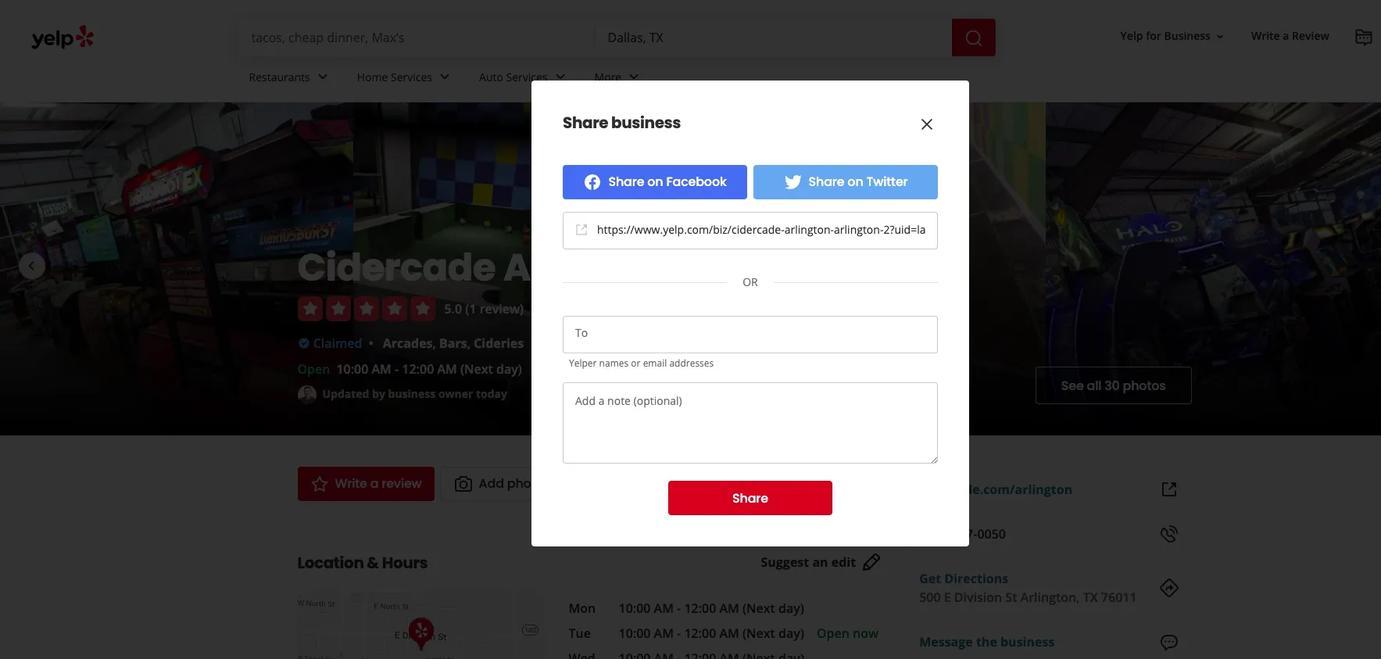 Task type: describe. For each thing, give the bounding box(es) containing it.
cideries link
[[474, 335, 524, 352]]

24 camera v2 image
[[454, 475, 473, 493]]

24 pencil v2 image
[[863, 553, 881, 572]]

day) for tue
[[779, 625, 805, 642]]

5.0
[[445, 300, 462, 318]]

247-
[[952, 526, 978, 543]]

by
[[372, 386, 385, 401]]

updated
[[323, 386, 369, 401]]

(817) 247-0050
[[920, 526, 1006, 543]]

hours
[[557, 362, 583, 376]]

a for review
[[370, 475, 379, 493]]

suggest an edit
[[761, 554, 856, 571]]

save
[[695, 475, 726, 493]]

owner
[[439, 386, 473, 401]]

facebook
[[667, 173, 727, 191]]

auto
[[479, 69, 504, 84]]

open 10:00 am - 12:00 am (next day)
[[298, 361, 522, 378]]

&
[[367, 552, 379, 574]]

open for open 10:00 am - 12:00 am (next day)
[[298, 361, 330, 378]]

yelp for business
[[1121, 29, 1211, 43]]

addresses
[[670, 357, 714, 370]]

e
[[944, 589, 951, 606]]

get
[[920, 570, 942, 587]]

close image
[[918, 115, 937, 134]]

on for facebook
[[648, 173, 664, 191]]

photos
[[1123, 377, 1166, 395]]

0 vertical spatial day)
[[497, 361, 522, 378]]

home services
[[357, 69, 432, 84]]

write for write a review
[[1252, 29, 1281, 43]]

tx
[[1084, 589, 1099, 606]]

yelper names or email addresses
[[569, 357, 714, 370]]

share for share business
[[563, 112, 609, 134]]

hours
[[382, 552, 428, 574]]

12:00 for tue
[[685, 625, 717, 642]]

write a review
[[335, 475, 422, 493]]

home services link
[[345, 56, 467, 102]]

Sharing link text field
[[597, 222, 926, 238]]

get directions 500 e division st arlington, tx 76011
[[920, 570, 1137, 606]]

business for message the business
[[1001, 634, 1055, 651]]

cidercade arlington
[[298, 242, 682, 294]]

see hours
[[539, 362, 583, 376]]

24 message v2 image
[[1160, 633, 1179, 652]]

5 star rating image
[[298, 296, 435, 321]]

previous image
[[22, 256, 41, 275]]

division
[[955, 589, 1003, 606]]

arlington
[[504, 242, 682, 294]]

24 add v2 image
[[759, 475, 777, 493]]

claimed
[[313, 335, 362, 352]]

share for share on facebook
[[609, 173, 645, 191]]

share for share on twitter
[[809, 173, 845, 191]]

2 , from the left
[[467, 335, 471, 352]]

write a review link
[[1246, 22, 1336, 50]]

suggest
[[761, 554, 810, 571]]

24 phone v2 image
[[1160, 525, 1179, 544]]

24 external link v2 image
[[1160, 480, 1179, 499]]

10:00 for mon
[[619, 600, 651, 617]]

save button
[[657, 467, 739, 501]]

0 vertical spatial 12:00
[[402, 361, 434, 378]]

500
[[920, 589, 941, 606]]

0050
[[978, 526, 1006, 543]]

twitter
[[867, 173, 908, 191]]

business categories element
[[237, 56, 1382, 102]]

24 facebook v2 image
[[584, 173, 603, 192]]

cidercade
[[298, 242, 496, 294]]

tue
[[569, 625, 591, 642]]

10:00 for tue
[[619, 625, 651, 642]]

restaurants link
[[237, 56, 345, 102]]

share button
[[669, 481, 833, 515]]

10:00 am - 12:00 am (next day) for mon
[[619, 600, 805, 617]]

see all 30 photos
[[1062, 377, 1166, 395]]

share business dialog
[[0, 0, 1382, 659]]

arlington,
[[1021, 589, 1080, 606]]

- for tue
[[677, 625, 681, 642]]

business for updated by business owner today
[[388, 386, 436, 401]]

services for home services
[[391, 69, 432, 84]]

24 chevron down v2 image for auto services
[[551, 68, 570, 86]]

(next for mon
[[743, 600, 776, 617]]

bars
[[439, 335, 467, 352]]

home
[[357, 69, 388, 84]]

get directions link
[[920, 570, 1009, 587]]

on for twitter
[[848, 173, 864, 191]]

3 photo of cidercade arlington - arlington, tx, us. image from the left
[[604, 102, 1047, 436]]

30
[[1105, 377, 1120, 395]]

write a review link
[[298, 467, 434, 501]]

24 chevron down v2 image for home services
[[436, 68, 454, 86]]

map image
[[298, 593, 544, 659]]

more link
[[582, 56, 656, 102]]

cidercade.com/arlington
[[920, 481, 1073, 498]]

see for see all 30 photos
[[1062, 377, 1084, 395]]

edit
[[832, 554, 856, 571]]

cideries
[[474, 335, 524, 352]]

services for auto services
[[506, 69, 548, 84]]

or
[[743, 274, 758, 289]]

business
[[1165, 29, 1211, 43]]

a for review
[[1284, 29, 1290, 43]]

write a review
[[1252, 29, 1330, 43]]

16 claim filled v2 image
[[298, 337, 310, 350]]

arcades , bars , cideries
[[383, 335, 524, 352]]

(1
[[466, 300, 477, 318]]

review
[[382, 475, 422, 493]]

projects image
[[1355, 28, 1374, 47]]



Task type: vqa. For each thing, say whether or not it's contained in the screenshot.
-
yes



Task type: locate. For each thing, give the bounding box(es) containing it.
0 horizontal spatial write
[[335, 475, 367, 493]]

review)
[[480, 300, 524, 318]]

,
[[433, 335, 436, 352], [467, 335, 471, 352]]

am
[[372, 361, 392, 378], [437, 361, 457, 378], [654, 600, 674, 617], [720, 600, 740, 617], [654, 625, 674, 642], [720, 625, 740, 642]]

see
[[539, 362, 555, 376], [1062, 377, 1084, 395]]

(817)
[[920, 526, 949, 543]]

1 services from the left
[[391, 69, 432, 84]]

the
[[977, 634, 998, 651]]

1 horizontal spatial ,
[[467, 335, 471, 352]]

write inside user actions 'element'
[[1252, 29, 1281, 43]]

0 vertical spatial open
[[298, 361, 330, 378]]

(1 review) link
[[466, 300, 524, 318]]

0 horizontal spatial on
[[648, 173, 664, 191]]

5.0 (1 review)
[[445, 300, 524, 318]]

0 vertical spatial (next
[[461, 361, 493, 378]]

business inside button
[[1001, 634, 1055, 651]]

0 horizontal spatial ,
[[433, 335, 436, 352]]

2 on from the left
[[848, 173, 864, 191]]

an
[[813, 554, 829, 571]]

business down 'open 10:00 am - 12:00 am (next day)'
[[388, 386, 436, 401]]

add photo
[[479, 475, 544, 493]]

10:00 up updated
[[337, 361, 369, 378]]

0 vertical spatial a
[[1284, 29, 1290, 43]]

write for write a review
[[335, 475, 367, 493]]

0 horizontal spatial see
[[539, 362, 555, 376]]

add photo link
[[441, 467, 557, 501]]

day) down the suggest
[[779, 600, 805, 617]]

1 horizontal spatial see
[[1062, 377, 1084, 395]]

share right save
[[733, 489, 769, 507]]

1 horizontal spatial on
[[848, 173, 864, 191]]

0 vertical spatial write
[[1252, 29, 1281, 43]]

None search field
[[239, 19, 999, 56]]

10:00 right tue
[[619, 625, 651, 642]]

1 vertical spatial day)
[[779, 600, 805, 617]]

12:00 for mon
[[685, 600, 717, 617]]

yelp for business button
[[1115, 22, 1233, 50]]

day) down cideries link
[[497, 361, 522, 378]]

share on facebook
[[609, 173, 727, 191]]

(next for tue
[[743, 625, 776, 642]]

24 chevron down v2 image inside auto services link
[[551, 68, 570, 86]]

share down more
[[563, 112, 609, 134]]

follow button
[[745, 467, 835, 501]]

0 horizontal spatial open
[[298, 361, 330, 378]]

1 vertical spatial a
[[370, 475, 379, 493]]

1 horizontal spatial 24 chevron down v2 image
[[436, 68, 454, 86]]

share
[[563, 112, 609, 134], [609, 173, 645, 191], [809, 173, 845, 191], [733, 489, 769, 507]]

24 directions v2 image
[[1160, 579, 1179, 597]]

24 chevron down v2 image left auto
[[436, 68, 454, 86]]

see left 'all'
[[1062, 377, 1084, 395]]

0 vertical spatial 10:00
[[337, 361, 369, 378]]

bars link
[[439, 335, 467, 352]]

24 star v2 image
[[310, 475, 329, 493]]

1 photo of cidercade arlington - arlington, tx, us. image from the left
[[0, 102, 353, 436]]

1 horizontal spatial services
[[506, 69, 548, 84]]

2 24 chevron down v2 image from the left
[[436, 68, 454, 86]]

0 horizontal spatial a
[[370, 475, 379, 493]]

0 vertical spatial -
[[395, 361, 399, 378]]

yelp
[[1121, 29, 1144, 43]]

add
[[479, 475, 504, 493]]

4 photo of cidercade arlington - arlington, tx, us. image from the left
[[1047, 102, 1382, 436]]

24 twitter v2 image
[[784, 173, 803, 192]]

business down 24 chevron down v2 icon
[[612, 112, 681, 134]]

- for mon
[[677, 600, 681, 617]]

0 vertical spatial see
[[539, 362, 555, 376]]

1 horizontal spatial open
[[817, 625, 850, 642]]

10:00 am - 12:00 am (next day) for tue
[[619, 625, 805, 642]]

message the business button
[[920, 633, 1055, 652]]

see all 30 photos link
[[1036, 367, 1192, 404]]

share right 24 facebook v2 image
[[609, 173, 645, 191]]

16 external link v2 image
[[576, 223, 588, 236]]

1 24 chevron down v2 image from the left
[[313, 68, 332, 86]]

message the business
[[920, 634, 1055, 651]]

search image
[[965, 29, 983, 47]]

names
[[599, 357, 629, 370]]

on left facebook
[[648, 173, 664, 191]]

services right auto
[[506, 69, 548, 84]]

2 photo of cidercade arlington - arlington, tx, us. image from the left
[[353, 102, 604, 436]]

2 vertical spatial (next
[[743, 625, 776, 642]]

, left cideries link
[[467, 335, 471, 352]]

services
[[391, 69, 432, 84], [506, 69, 548, 84]]

share business
[[563, 112, 681, 134]]

mon
[[569, 600, 596, 617]]

more
[[595, 69, 622, 84]]

see hours link
[[532, 361, 590, 379]]

0 horizontal spatial services
[[391, 69, 432, 84]]

1 horizontal spatial write
[[1252, 29, 1281, 43]]

follow
[[784, 475, 822, 493]]

1 horizontal spatial business
[[612, 112, 681, 134]]

auto services
[[479, 69, 548, 84]]

2 vertical spatial day)
[[779, 625, 805, 642]]

see for see hours
[[539, 362, 555, 376]]

day) left open now
[[779, 625, 805, 642]]

2 vertical spatial 10:00
[[619, 625, 651, 642]]

photo of cidercade arlington - arlington, tx, us. image
[[0, 102, 353, 436], [353, 102, 604, 436], [604, 102, 1047, 436], [1047, 102, 1382, 436]]

services right home at left top
[[391, 69, 432, 84]]

24 chevron down v2 image
[[625, 68, 644, 86]]

location
[[298, 552, 364, 574]]

, left bars
[[433, 335, 436, 352]]

1 vertical spatial write
[[335, 475, 367, 493]]

arcades
[[383, 335, 433, 352]]

None text field
[[576, 328, 583, 342], [563, 382, 938, 464], [576, 328, 583, 342], [563, 382, 938, 464]]

now
[[853, 625, 879, 642]]

2 horizontal spatial business
[[1001, 634, 1055, 651]]

1 vertical spatial business
[[388, 386, 436, 401]]

10:00 right mon
[[619, 600, 651, 617]]

a
[[1284, 29, 1290, 43], [370, 475, 379, 493]]

auto services link
[[467, 56, 582, 102]]

24 chevron down v2 image for restaurants
[[313, 68, 332, 86]]

0 horizontal spatial 24 chevron down v2 image
[[313, 68, 332, 86]]

2 services from the left
[[506, 69, 548, 84]]

cidercade.com/arlington link
[[920, 481, 1073, 498]]

0 horizontal spatial business
[[388, 386, 436, 401]]

76011
[[1102, 589, 1137, 606]]

1 vertical spatial see
[[1062, 377, 1084, 395]]

open left now on the right
[[817, 625, 850, 642]]

see left hours
[[539, 362, 555, 376]]

2 vertical spatial business
[[1001, 634, 1055, 651]]

updated by business owner today
[[323, 386, 508, 401]]

a inside 'element'
[[1284, 29, 1290, 43]]

2 horizontal spatial 24 chevron down v2 image
[[551, 68, 570, 86]]

share on twitter button
[[754, 165, 938, 199], [754, 165, 938, 199]]

24 chevron down v2 image right the 'restaurants'
[[313, 68, 332, 86]]

1 vertical spatial 10:00
[[619, 600, 651, 617]]

share right 24 twitter v2 icon
[[809, 173, 845, 191]]

for
[[1147, 29, 1162, 43]]

24 save outline v2 image
[[670, 475, 689, 493]]

2 vertical spatial 12:00
[[685, 625, 717, 642]]

all
[[1087, 377, 1102, 395]]

24 chevron down v2 image inside restaurants link
[[313, 68, 332, 86]]

24 chevron down v2 image right auto services
[[551, 68, 570, 86]]

24 chevron down v2 image inside 'home services' link
[[436, 68, 454, 86]]

1 10:00 am - 12:00 am (next day) from the top
[[619, 600, 805, 617]]

open inside the location & hours element
[[817, 625, 850, 642]]

open now
[[817, 625, 879, 642]]

location & hours element
[[273, 526, 917, 659]]

st
[[1006, 589, 1018, 606]]

open down 16 claim filled v2 image
[[298, 361, 330, 378]]

day) for mon
[[779, 600, 805, 617]]

1 , from the left
[[433, 335, 436, 352]]

message
[[920, 634, 973, 651]]

share on facebook button
[[563, 165, 748, 199], [563, 165, 748, 199]]

photo
[[507, 475, 544, 493]]

1 vertical spatial 12:00
[[685, 600, 717, 617]]

3 24 chevron down v2 image from the left
[[551, 68, 570, 86]]

directions
[[945, 570, 1009, 587]]

today
[[476, 386, 508, 401]]

open for open now
[[817, 625, 850, 642]]

2 10:00 am - 12:00 am (next day) from the top
[[619, 625, 805, 642]]

2 vertical spatial -
[[677, 625, 681, 642]]

0 vertical spatial business
[[612, 112, 681, 134]]

or
[[631, 357, 641, 370]]

open
[[298, 361, 330, 378], [817, 625, 850, 642]]

1 on from the left
[[648, 173, 664, 191]]

16 chevron down v2 image
[[1214, 30, 1227, 43]]

on left twitter
[[848, 173, 864, 191]]

restaurants
[[249, 69, 310, 84]]

suggest an edit link
[[761, 553, 881, 572]]

1 vertical spatial open
[[817, 625, 850, 642]]

share on twitter
[[809, 173, 908, 191]]

arcades link
[[383, 335, 433, 352]]

review
[[1293, 29, 1330, 43]]

24 chevron down v2 image
[[313, 68, 332, 86], [436, 68, 454, 86], [551, 68, 570, 86]]

write right 24 star v2 image at bottom
[[335, 475, 367, 493]]

1 vertical spatial (next
[[743, 600, 776, 617]]

user actions element
[[1109, 22, 1382, 53]]

write left review
[[1252, 29, 1281, 43]]

yelper
[[569, 357, 597, 370]]

write
[[1252, 29, 1281, 43], [335, 475, 367, 493]]

share inside button
[[733, 489, 769, 507]]

1 vertical spatial 10:00 am - 12:00 am (next day)
[[619, 625, 805, 642]]

1 horizontal spatial a
[[1284, 29, 1290, 43]]

1 vertical spatial -
[[677, 600, 681, 617]]

on
[[648, 173, 664, 191], [848, 173, 864, 191]]

business
[[612, 112, 681, 134], [388, 386, 436, 401], [1001, 634, 1055, 651]]

email
[[643, 357, 667, 370]]

business right the
[[1001, 634, 1055, 651]]

location & hours
[[298, 552, 428, 574]]

business inside share business dialog
[[612, 112, 681, 134]]

0 vertical spatial 10:00 am - 12:00 am (next day)
[[619, 600, 805, 617]]

day)
[[497, 361, 522, 378], [779, 600, 805, 617], [779, 625, 805, 642]]



